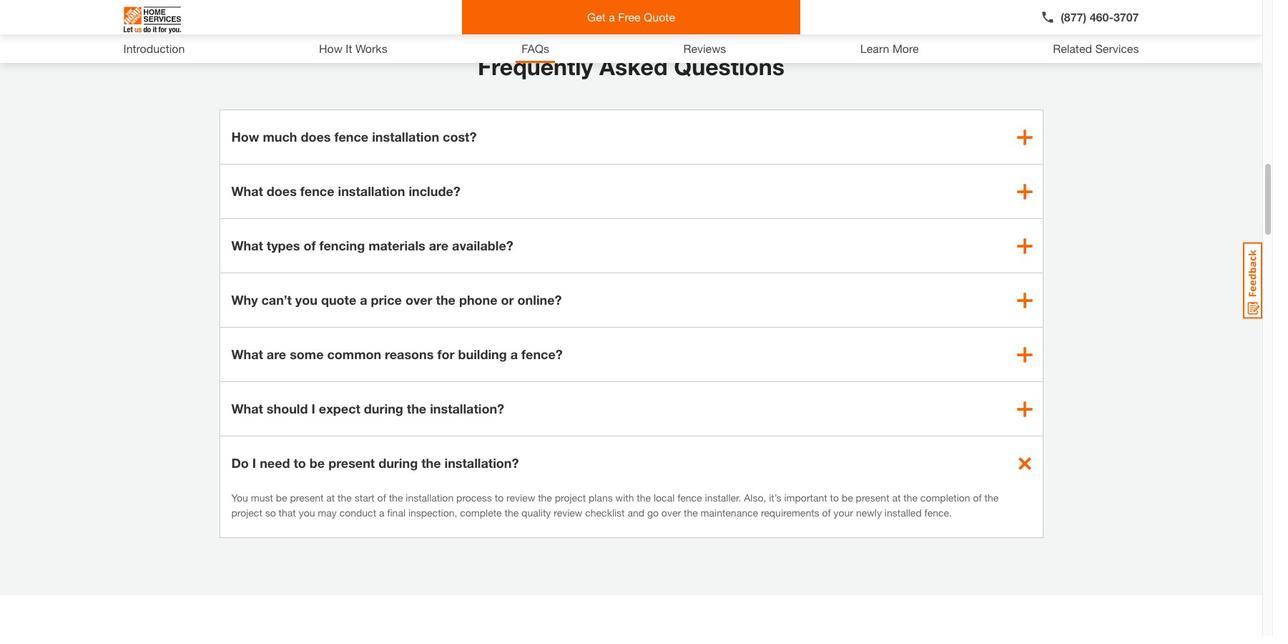 Task type: locate. For each thing, give the bounding box(es) containing it.
of
[[304, 238, 316, 253], [378, 492, 386, 504], [974, 492, 982, 504], [823, 507, 831, 519]]

what left types at left top
[[232, 238, 263, 253]]

phone
[[459, 292, 498, 308]]

what left should
[[232, 401, 263, 417]]

common
[[327, 346, 382, 362]]

over
[[406, 292, 433, 308], [662, 507, 681, 519]]

at
[[327, 492, 335, 504], [893, 492, 901, 504]]

1 horizontal spatial be
[[310, 455, 325, 471]]

you right 'can't' on the top left of the page
[[295, 292, 318, 308]]

does up types at left top
[[267, 183, 297, 199]]

of right "completion"
[[974, 492, 982, 504]]

free
[[618, 10, 641, 24]]

completion
[[921, 492, 971, 504]]

are
[[429, 238, 449, 253], [267, 346, 286, 362]]

installer.
[[705, 492, 742, 504]]

present up start
[[329, 455, 375, 471]]

you
[[232, 492, 248, 504]]

more
[[893, 42, 919, 55]]

1 horizontal spatial project
[[555, 492, 586, 504]]

learn
[[861, 42, 890, 55]]

some
[[290, 346, 324, 362]]

present up that
[[290, 492, 324, 504]]

0 horizontal spatial be
[[276, 492, 287, 504]]

how left much
[[232, 129, 259, 145]]

to up the 'complete'
[[495, 492, 504, 504]]

1 vertical spatial over
[[662, 507, 681, 519]]

works
[[356, 42, 388, 55]]

fence?
[[522, 346, 563, 362]]

get
[[588, 10, 606, 24]]

how
[[319, 42, 343, 55], [232, 129, 259, 145]]

0 horizontal spatial does
[[267, 183, 297, 199]]

and
[[628, 507, 645, 519]]

of left your
[[823, 507, 831, 519]]

during
[[364, 401, 403, 417], [379, 455, 418, 471]]

project
[[555, 492, 586, 504], [232, 507, 263, 519]]

what for what are some common reasons for building a fence?
[[232, 346, 263, 362]]

fence
[[335, 129, 369, 145], [300, 183, 335, 199], [678, 492, 703, 504]]

to right need
[[294, 455, 306, 471]]

to up your
[[831, 492, 839, 504]]

be
[[310, 455, 325, 471], [276, 492, 287, 504], [842, 492, 854, 504]]

review right 'quality'
[[554, 507, 583, 519]]

of right start
[[378, 492, 386, 504]]

expect
[[319, 401, 361, 417]]

to
[[294, 455, 306, 471], [495, 492, 504, 504], [831, 492, 839, 504]]

i right should
[[312, 401, 315, 417]]

0 vertical spatial are
[[429, 238, 449, 253]]

installation? down building
[[430, 401, 505, 417]]

project down the you
[[232, 507, 263, 519]]

feedback link image
[[1244, 242, 1263, 319]]

1 vertical spatial i
[[252, 455, 256, 471]]

project left plans
[[555, 492, 586, 504]]

be up that
[[276, 492, 287, 504]]

asked
[[600, 53, 668, 80]]

0 horizontal spatial at
[[327, 492, 335, 504]]

what down much
[[232, 183, 263, 199]]

during up final
[[379, 455, 418, 471]]

does
[[301, 129, 331, 145], [267, 183, 297, 199]]

questions
[[674, 53, 785, 80]]

be up your
[[842, 492, 854, 504]]

installation left cost?
[[372, 129, 439, 145]]

cost?
[[443, 129, 477, 145]]

do i need to be present during the installation?
[[232, 455, 519, 471]]

installation? up the process
[[445, 455, 519, 471]]

2 vertical spatial fence
[[678, 492, 703, 504]]

at up may
[[327, 492, 335, 504]]

0 vertical spatial how
[[319, 42, 343, 55]]

i right 'do'
[[252, 455, 256, 471]]

start
[[355, 492, 375, 504]]

be right need
[[310, 455, 325, 471]]

installation up inspection,
[[406, 492, 454, 504]]

0 vertical spatial review
[[507, 492, 535, 504]]

also,
[[744, 492, 767, 504]]

1 horizontal spatial how
[[319, 42, 343, 55]]

do it for you logo image
[[123, 1, 181, 39]]

fence up what does fence installation include?
[[335, 129, 369, 145]]

0 vertical spatial project
[[555, 492, 586, 504]]

fencing
[[320, 238, 365, 253]]

final
[[387, 507, 406, 519]]

fence up the fencing
[[300, 183, 335, 199]]

price
[[371, 292, 402, 308]]

should
[[267, 401, 308, 417]]

what does fence installation include?
[[232, 183, 461, 199]]

0 horizontal spatial how
[[232, 129, 259, 145]]

0 horizontal spatial i
[[252, 455, 256, 471]]

fence right local at bottom
[[678, 492, 703, 504]]

2 what from the top
[[232, 238, 263, 253]]

the right "completion"
[[985, 492, 999, 504]]

1 vertical spatial project
[[232, 507, 263, 519]]

services
[[1096, 42, 1140, 55]]

what down why
[[232, 346, 263, 362]]

the left start
[[338, 492, 352, 504]]

present up newly
[[856, 492, 890, 504]]

over inside you must be present at the start of the installation process to review the project plans with the local fence installer. also, it's important to be present at the completion of the project so that you may conduct a final inspection, complete the quality review checklist and go over the maintenance requirements of your newly installed fence.
[[662, 507, 681, 519]]

quality
[[522, 507, 551, 519]]

does right much
[[301, 129, 331, 145]]

i
[[312, 401, 315, 417], [252, 455, 256, 471]]

0 horizontal spatial present
[[290, 492, 324, 504]]

over right price at the top left
[[406, 292, 433, 308]]

what
[[232, 183, 263, 199], [232, 238, 263, 253], [232, 346, 263, 362], [232, 401, 263, 417]]

1 horizontal spatial to
[[495, 492, 504, 504]]

review up 'quality'
[[507, 492, 535, 504]]

related
[[1054, 42, 1093, 55]]

0 vertical spatial i
[[312, 401, 315, 417]]

at up installed
[[893, 492, 901, 504]]

0 horizontal spatial over
[[406, 292, 433, 308]]

get a free quote button
[[462, 0, 801, 34]]

installation?
[[430, 401, 505, 417], [445, 455, 519, 471]]

present
[[329, 455, 375, 471], [290, 492, 324, 504], [856, 492, 890, 504]]

include?
[[409, 183, 461, 199]]

for
[[438, 346, 455, 362]]

how left it
[[319, 42, 343, 55]]

0 vertical spatial installation?
[[430, 401, 505, 417]]

over down local at bottom
[[662, 507, 681, 519]]

what are some common reasons for building a fence?
[[232, 346, 563, 362]]

the up and
[[637, 492, 651, 504]]

how much does fence installation cost?
[[232, 129, 477, 145]]

a inside button
[[609, 10, 615, 24]]

what should i expect during the installation?
[[232, 401, 505, 417]]

may
[[318, 507, 337, 519]]

0 vertical spatial over
[[406, 292, 433, 308]]

the up inspection,
[[422, 455, 441, 471]]

important
[[785, 492, 828, 504]]

that
[[279, 507, 296, 519]]

0 vertical spatial fence
[[335, 129, 369, 145]]

4 what from the top
[[232, 401, 263, 417]]

1 vertical spatial review
[[554, 507, 583, 519]]

1 what from the top
[[232, 183, 263, 199]]

what for what does fence installation include?
[[232, 183, 263, 199]]

0 horizontal spatial review
[[507, 492, 535, 504]]

a left final
[[379, 507, 385, 519]]

1 vertical spatial how
[[232, 129, 259, 145]]

installation up what types of fencing materials are available?
[[338, 183, 405, 199]]

1 horizontal spatial at
[[893, 492, 901, 504]]

are left some
[[267, 346, 286, 362]]

a left price at the top left
[[360, 292, 368, 308]]

a right get in the left top of the page
[[609, 10, 615, 24]]

1 vertical spatial does
[[267, 183, 297, 199]]

your
[[834, 507, 854, 519]]

1 vertical spatial fence
[[300, 183, 335, 199]]

fence.
[[925, 507, 952, 519]]

1 vertical spatial are
[[267, 346, 286, 362]]

inspection,
[[409, 507, 458, 519]]

0 horizontal spatial are
[[267, 346, 286, 362]]

are right materials
[[429, 238, 449, 253]]

1 horizontal spatial review
[[554, 507, 583, 519]]

3 what from the top
[[232, 346, 263, 362]]

2 vertical spatial installation
[[406, 492, 454, 504]]

you
[[295, 292, 318, 308], [299, 507, 315, 519]]

the
[[436, 292, 456, 308], [407, 401, 427, 417], [422, 455, 441, 471], [338, 492, 352, 504], [389, 492, 403, 504], [538, 492, 552, 504], [637, 492, 651, 504], [904, 492, 918, 504], [985, 492, 999, 504], [505, 507, 519, 519], [684, 507, 698, 519]]

1 horizontal spatial i
[[312, 401, 315, 417]]

1 vertical spatial you
[[299, 507, 315, 519]]

0 vertical spatial you
[[295, 292, 318, 308]]

how for how much does fence installation cost?
[[232, 129, 259, 145]]

with
[[616, 492, 634, 504]]

1 horizontal spatial over
[[662, 507, 681, 519]]

1 horizontal spatial does
[[301, 129, 331, 145]]

so
[[265, 507, 276, 519]]

installation
[[372, 129, 439, 145], [338, 183, 405, 199], [406, 492, 454, 504]]

during right expect
[[364, 401, 403, 417]]

you right that
[[299, 507, 315, 519]]

the left 'quality'
[[505, 507, 519, 519]]



Task type: vqa. For each thing, say whether or not it's contained in the screenshot.
over
yes



Task type: describe. For each thing, give the bounding box(es) containing it.
installed
[[885, 507, 922, 519]]

it
[[346, 42, 352, 55]]

(877) 460-3707
[[1061, 10, 1140, 24]]

must
[[251, 492, 273, 504]]

1 horizontal spatial are
[[429, 238, 449, 253]]

1 vertical spatial installation?
[[445, 455, 519, 471]]

conduct
[[340, 507, 376, 519]]

reviews
[[684, 42, 727, 55]]

fence inside you must be present at the start of the installation process to review the project plans with the local fence installer. also, it's important to be present at the completion of the project so that you may conduct a final inspection, complete the quality review checklist and go over the maintenance requirements of your newly installed fence.
[[678, 492, 703, 504]]

or
[[501, 292, 514, 308]]

frequently
[[478, 53, 593, 80]]

introduction
[[123, 42, 185, 55]]

it's
[[769, 492, 782, 504]]

the down "reasons"
[[407, 401, 427, 417]]

types
[[267, 238, 300, 253]]

0 vertical spatial during
[[364, 401, 403, 417]]

why can't you quote a price over the phone or online?
[[232, 292, 562, 308]]

learn more
[[861, 42, 919, 55]]

can't
[[262, 292, 292, 308]]

0 horizontal spatial project
[[232, 507, 263, 519]]

faqs
[[522, 42, 550, 55]]

complete
[[460, 507, 502, 519]]

why
[[232, 292, 258, 308]]

related services
[[1054, 42, 1140, 55]]

a inside you must be present at the start of the installation process to review the project plans with the local fence installer. also, it's important to be present at the completion of the project so that you may conduct a final inspection, complete the quality review checklist and go over the maintenance requirements of your newly installed fence.
[[379, 507, 385, 519]]

how it works
[[319, 42, 388, 55]]

2 horizontal spatial to
[[831, 492, 839, 504]]

1 vertical spatial during
[[379, 455, 418, 471]]

do
[[232, 455, 249, 471]]

the up 'quality'
[[538, 492, 552, 504]]

quote
[[644, 10, 676, 24]]

maintenance
[[701, 507, 759, 519]]

much
[[263, 129, 297, 145]]

2 at from the left
[[893, 492, 901, 504]]

you inside you must be present at the start of the installation process to review the project plans with the local fence installer. also, it's important to be present at the completion of the project so that you may conduct a final inspection, complete the quality review checklist and go over the maintenance requirements of your newly installed fence.
[[299, 507, 315, 519]]

need
[[260, 455, 290, 471]]

(877) 460-3707 link
[[1041, 9, 1140, 26]]

460-
[[1090, 10, 1114, 24]]

process
[[457, 492, 492, 504]]

installation inside you must be present at the start of the installation process to review the project plans with the local fence installer. also, it's important to be present at the completion of the project so that you may conduct a final inspection, complete the quality review checklist and go over the maintenance requirements of your newly installed fence.
[[406, 492, 454, 504]]

the left phone
[[436, 292, 456, 308]]

1 horizontal spatial present
[[329, 455, 375, 471]]

the up installed
[[904, 492, 918, 504]]

quote
[[321, 292, 357, 308]]

(877)
[[1061, 10, 1087, 24]]

building
[[458, 346, 507, 362]]

go
[[648, 507, 659, 519]]

get a free quote
[[588, 10, 676, 24]]

how for how it works
[[319, 42, 343, 55]]

available?
[[452, 238, 514, 253]]

the right go
[[684, 507, 698, 519]]

0 vertical spatial installation
[[372, 129, 439, 145]]

online?
[[518, 292, 562, 308]]

what for what should i expect during the installation?
[[232, 401, 263, 417]]

newly
[[857, 507, 882, 519]]

reasons
[[385, 346, 434, 362]]

checklist
[[586, 507, 625, 519]]

the up final
[[389, 492, 403, 504]]

0 vertical spatial does
[[301, 129, 331, 145]]

1 at from the left
[[327, 492, 335, 504]]

what for what types of fencing materials are available?
[[232, 238, 263, 253]]

you must be present at the start of the installation process to review the project plans with the local fence installer. also, it's important to be present at the completion of the project so that you may conduct a final inspection, complete the quality review checklist and go over the maintenance requirements of your newly installed fence.
[[232, 492, 999, 519]]

3707
[[1114, 10, 1140, 24]]

2 horizontal spatial be
[[842, 492, 854, 504]]

frequently asked questions
[[478, 53, 785, 80]]

0 horizontal spatial to
[[294, 455, 306, 471]]

local
[[654, 492, 675, 504]]

plans
[[589, 492, 613, 504]]

a left fence?
[[511, 346, 518, 362]]

what types of fencing materials are available?
[[232, 238, 514, 253]]

1 vertical spatial installation
[[338, 183, 405, 199]]

requirements
[[761, 507, 820, 519]]

of right types at left top
[[304, 238, 316, 253]]

2 horizontal spatial present
[[856, 492, 890, 504]]

materials
[[369, 238, 426, 253]]



